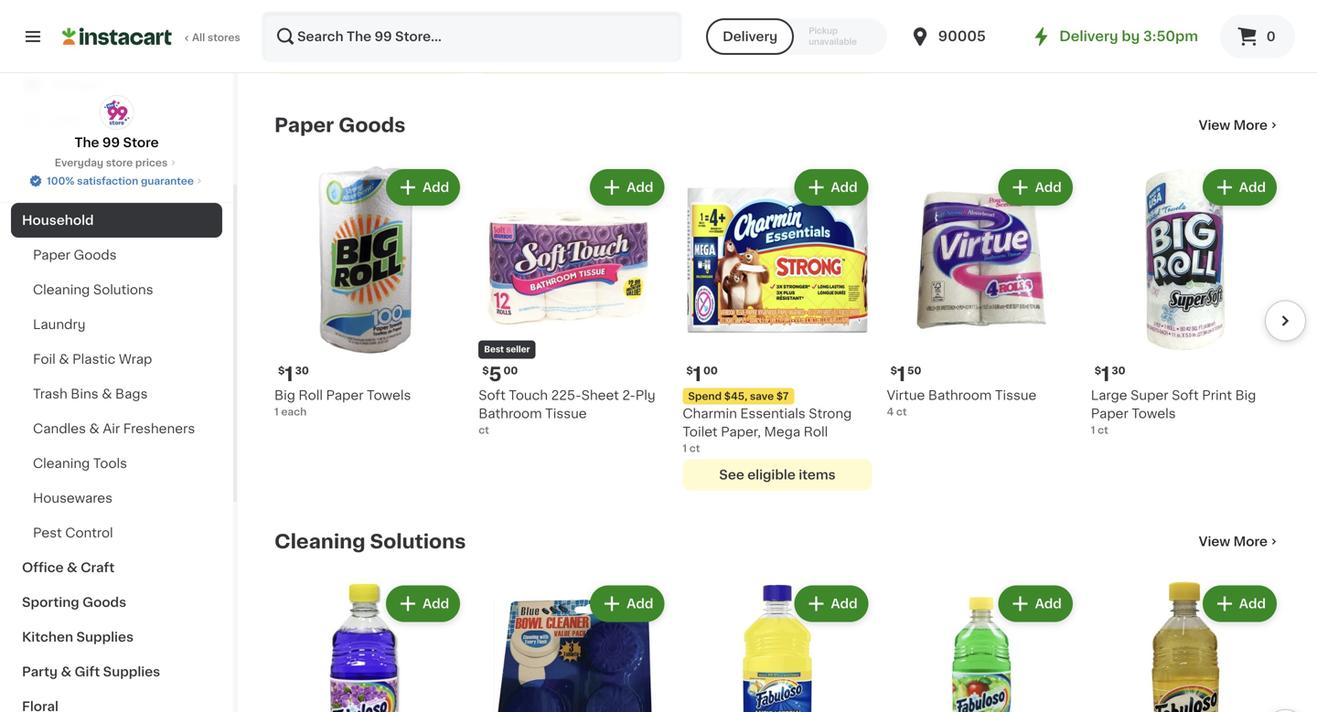 Task type: vqa. For each thing, say whether or not it's contained in the screenshot.


Task type: describe. For each thing, give the bounding box(es) containing it.
satisfaction
[[77, 176, 138, 186]]

eligible for product 'group' containing charmin essentials strong toilet paper, mega roll
[[339, 52, 387, 65]]

laundry link
[[11, 307, 222, 342]]

1 down $ 1 00
[[683, 444, 687, 454]]

foil
[[33, 353, 56, 366]]

household link
[[11, 203, 222, 238]]

2-
[[622, 389, 636, 402]]

the 99 store
[[74, 136, 159, 149]]

see inside item carousel region
[[719, 469, 744, 482]]

kitchen
[[22, 631, 73, 644]]

service type group
[[706, 18, 887, 55]]

sporting goods
[[22, 596, 126, 609]]

sporting goods link
[[11, 585, 222, 620]]

& right the bins at the left of page
[[102, 388, 112, 401]]

1 horizontal spatial charmin essentials strong toilet paper, mega roll 1 ct
[[683, 407, 852, 454]]

view more for solutions
[[1199, 536, 1268, 548]]

100%
[[47, 176, 75, 186]]

today's deals
[[22, 179, 114, 192]]

$45,
[[724, 391, 748, 401]]

wrap
[[119, 353, 152, 366]]

4
[[887, 407, 894, 417]]

party & gift supplies link
[[11, 655, 222, 690]]

seller
[[506, 346, 530, 354]]

stores
[[208, 32, 240, 43]]

housewares
[[33, 492, 112, 505]]

$ 1 50
[[891, 365, 922, 384]]

supplies inside kitchen supplies link
[[76, 631, 134, 644]]

2 gain from the left
[[512, 0, 542, 4]]

1 inside product 'group'
[[274, 27, 279, 37]]

housewares link
[[11, 481, 222, 516]]

see eligible items button for product 'group' containing gain gain dryer sheets, original, 15 count
[[479, 43, 668, 74]]

print
[[1202, 389, 1232, 402]]

1 horizontal spatial cleaning solutions
[[274, 532, 466, 552]]

tissue inside virtue bathroom tissue 4 ct
[[995, 389, 1037, 402]]

1 horizontal spatial paper goods
[[274, 116, 406, 135]]

save
[[750, 391, 774, 401]]

90005
[[938, 30, 986, 43]]

candles & air fresheners link
[[11, 412, 222, 446]]

1 gain from the left
[[479, 0, 508, 4]]

best
[[484, 346, 504, 354]]

view more link for paper goods
[[1199, 116, 1281, 135]]

sporting
[[22, 596, 79, 609]]

add inside product 'group'
[[627, 181, 654, 194]]

1 inside big roll paper towels 1 each
[[274, 407, 279, 417]]

gain gain dryer sheets, original, 15 count button
[[479, 0, 668, 40]]

large
[[1091, 389, 1127, 402]]

fresheners
[[123, 423, 195, 435]]

control
[[65, 527, 113, 540]]

laundry
[[33, 318, 86, 331]]

ply
[[635, 389, 656, 402]]

30 for large
[[1112, 366, 1126, 376]]

items for product 'group' containing gain gain dryer sheets, original, 15 count
[[595, 52, 632, 65]]

0 vertical spatial goods
[[339, 116, 406, 135]]

30 for big
[[295, 366, 309, 376]]

delivery for delivery
[[723, 30, 778, 43]]

count
[[552, 9, 592, 22]]

recipes link
[[11, 66, 222, 102]]

$7
[[776, 391, 789, 401]]

100% satisfaction guarantee button
[[28, 170, 205, 188]]

eligible for product 'group' containing gain gain dryer sheets, original, 15 count
[[543, 52, 592, 65]]

dryer inside gain gain dryer sheets, original, 15 count
[[545, 0, 581, 4]]

recipes
[[51, 78, 105, 91]]

3:50pm
[[1143, 30, 1198, 43]]

everyday store prices link
[[55, 156, 179, 170]]

2 vertical spatial goods
[[82, 596, 126, 609]]

product group containing 5
[[479, 166, 668, 438]]

cleaning for cleaning tools link
[[33, 457, 90, 470]]

touch
[[509, 389, 548, 402]]

100% satisfaction guarantee
[[47, 176, 194, 186]]

office & craft
[[22, 562, 115, 574]]

ct inside bounce dryer sheets, outdoor fresh 15 ct
[[696, 27, 707, 37]]

1 horizontal spatial solutions
[[370, 532, 466, 552]]

15 for ct
[[683, 27, 694, 37]]

view for paper goods
[[1199, 119, 1231, 132]]

super
[[1131, 389, 1169, 402]]

party
[[22, 666, 58, 679]]

0 button
[[1220, 15, 1295, 59]]

spend $45, save $7
[[688, 391, 789, 401]]

towels inside big roll paper towels 1 each
[[367, 389, 411, 402]]

prices
[[135, 158, 168, 168]]

0 vertical spatial cleaning solutions
[[33, 284, 153, 296]]

more for solutions
[[1234, 536, 1268, 548]]

pest control link
[[11, 516, 222, 551]]

00 for 1
[[703, 366, 718, 376]]

mega inside product 'group'
[[356, 9, 392, 22]]

everyday store prices
[[55, 158, 168, 168]]

each
[[281, 407, 307, 417]]

50
[[908, 366, 922, 376]]

bounce dryer sheets, outdoor fresh 15 ct
[[683, 0, 823, 37]]

the 99 store link
[[74, 95, 159, 152]]

deals
[[76, 179, 114, 192]]

90005 button
[[909, 11, 1019, 62]]

toilet inside product 'group'
[[274, 9, 309, 22]]

all stores link
[[62, 11, 242, 62]]

Search field
[[263, 13, 681, 60]]

15 for count
[[535, 9, 549, 22]]

pest
[[33, 527, 62, 540]]

see eligible items for see eligible items button corresponding to product 'group' containing bounce dryer sheets, outdoor fresh
[[719, 52, 836, 65]]

party & gift supplies
[[22, 666, 160, 679]]

all stores
[[192, 32, 240, 43]]

ct inside large super soft print big paper towels 1 ct
[[1098, 425, 1109, 435]]

air
[[103, 423, 120, 435]]

today's
[[22, 179, 73, 192]]

$ 1 30 for large
[[1095, 365, 1126, 384]]

see for product 'group' containing bounce dryer sheets, outdoor fresh
[[719, 52, 744, 65]]

$ 1 30 for big
[[278, 365, 309, 384]]

$ 5 00
[[482, 365, 518, 384]]

office & craft link
[[11, 551, 222, 585]]

roll inside big roll paper towels 1 each
[[299, 389, 323, 402]]

delivery by 3:50pm link
[[1030, 26, 1198, 48]]

cleaning tools link
[[11, 446, 222, 481]]

2 vertical spatial roll
[[804, 426, 828, 439]]

trash
[[33, 388, 67, 401]]

trash bins & bags link
[[11, 377, 222, 412]]

soft touch 225-sheet 2-ply bathroom tissue ct
[[479, 389, 656, 435]]

item carousel region for paper goods
[[274, 158, 1306, 502]]

foil & plastic wrap
[[33, 353, 152, 366]]

add button inside product 'group'
[[592, 171, 663, 204]]

craft
[[81, 562, 115, 574]]

product group containing charmin essentials strong toilet paper, mega roll
[[274, 0, 464, 74]]

1 vertical spatial mega
[[764, 426, 801, 439]]

item carousel region for cleaning solutions
[[274, 575, 1306, 713]]

0 vertical spatial cleaning solutions link
[[11, 273, 222, 307]]

sheets, inside gain gain dryer sheets, original, 15 count
[[584, 0, 632, 4]]

delivery by 3:50pm
[[1060, 30, 1198, 43]]

& for air
[[89, 423, 100, 435]]

essentials inside product 'group'
[[332, 0, 397, 4]]

plastic
[[72, 353, 116, 366]]

see for product 'group' containing charmin essentials strong toilet paper, mega roll
[[311, 52, 336, 65]]

0
[[1267, 30, 1276, 43]]

cleaning for topmost cleaning solutions link
[[33, 284, 90, 296]]

best seller
[[484, 346, 530, 354]]

kitchen supplies link
[[11, 620, 222, 655]]

ct right stores
[[281, 27, 292, 37]]

sheets, inside bounce dryer sheets, outdoor fresh 15 ct
[[775, 0, 823, 4]]



Task type: locate. For each thing, give the bounding box(es) containing it.
0 vertical spatial solutions
[[93, 284, 153, 296]]

1 horizontal spatial charmin
[[683, 407, 737, 420]]

see
[[311, 52, 336, 65], [719, 52, 744, 65], [515, 52, 540, 65], [719, 469, 744, 482]]

30 up each
[[295, 366, 309, 376]]

0 vertical spatial tissue
[[995, 389, 1037, 402]]

0 vertical spatial toilet
[[274, 9, 309, 22]]

0 vertical spatial view more link
[[1199, 116, 1281, 135]]

product group containing gain gain dryer sheets, original, 15 count
[[479, 0, 668, 74]]

big roll paper towels 1 each
[[274, 389, 411, 417]]

mega
[[356, 9, 392, 22], [764, 426, 801, 439]]

ct down large at the bottom right
[[1098, 425, 1109, 435]]

charmin inside item carousel region
[[683, 407, 737, 420]]

0 horizontal spatial charmin essentials strong toilet paper, mega roll 1 ct
[[274, 0, 444, 37]]

3 $ from the left
[[482, 366, 489, 376]]

item carousel region containing add
[[274, 575, 1306, 713]]

bins
[[71, 388, 98, 401]]

solutions
[[93, 284, 153, 296], [370, 532, 466, 552]]

1 vertical spatial essentials
[[740, 407, 806, 420]]

0 horizontal spatial cleaning solutions
[[33, 284, 153, 296]]

delivery inside button
[[723, 30, 778, 43]]

0 horizontal spatial 15
[[535, 9, 549, 22]]

1 down large at the bottom right
[[1091, 425, 1095, 435]]

$ up spend
[[686, 366, 693, 376]]

lists link
[[11, 102, 222, 139]]

0 vertical spatial supplies
[[76, 631, 134, 644]]

gain gain dryer sheets, original, 15 count
[[479, 0, 632, 22]]

$ for spend $45, save $7
[[686, 366, 693, 376]]

0 vertical spatial essentials
[[332, 0, 397, 4]]

0 vertical spatial mega
[[356, 9, 392, 22]]

$ down best
[[482, 366, 489, 376]]

1 up each
[[285, 365, 293, 384]]

$
[[278, 366, 285, 376], [686, 366, 693, 376], [482, 366, 489, 376], [891, 366, 897, 376], [1095, 366, 1102, 376]]

1 horizontal spatial sheets,
[[775, 0, 823, 4]]

0 horizontal spatial $ 1 30
[[278, 365, 309, 384]]

soft inside large super soft print big paper towels 1 ct
[[1172, 389, 1199, 402]]

charmin inside product 'group'
[[274, 0, 329, 4]]

essentials inside item carousel region
[[740, 407, 806, 420]]

1 vertical spatial paper,
[[721, 426, 761, 439]]

view more for goods
[[1199, 119, 1268, 132]]

1 inside large super soft print big paper towels 1 ct
[[1091, 425, 1095, 435]]

household
[[22, 214, 94, 227]]

1 up spend
[[693, 365, 702, 384]]

& left gift
[[61, 666, 71, 679]]

original,
[[479, 9, 532, 22]]

soft down 5
[[479, 389, 506, 402]]

2 sheets, from the left
[[775, 0, 823, 4]]

$ up large at the bottom right
[[1095, 366, 1102, 376]]

fresh
[[740, 9, 776, 22]]

paper inside large super soft print big paper towels 1 ct
[[1091, 407, 1129, 420]]

everyday
[[55, 158, 103, 168]]

1 vertical spatial view more link
[[1199, 533, 1281, 551]]

&
[[59, 353, 69, 366], [102, 388, 112, 401], [89, 423, 100, 435], [67, 562, 77, 574], [61, 666, 71, 679]]

gift
[[75, 666, 100, 679]]

eligible
[[339, 52, 387, 65], [748, 52, 796, 65], [543, 52, 592, 65], [748, 469, 796, 482]]

towels inside large super soft print big paper towels 1 ct
[[1132, 407, 1176, 420]]

2 $ from the left
[[686, 366, 693, 376]]

00 up spend
[[703, 366, 718, 376]]

1 horizontal spatial delivery
[[1060, 30, 1119, 43]]

1 horizontal spatial dryer
[[736, 0, 772, 4]]

1 horizontal spatial soft
[[1172, 389, 1199, 402]]

1 vertical spatial strong
[[809, 407, 852, 420]]

trash bins & bags
[[33, 388, 148, 401]]

0 vertical spatial more
[[1234, 119, 1268, 132]]

5 $ from the left
[[1095, 366, 1102, 376]]

0 horizontal spatial roll
[[299, 389, 323, 402]]

1 horizontal spatial $ 1 30
[[1095, 365, 1126, 384]]

2 view more from the top
[[1199, 536, 1268, 548]]

sheets, up the count
[[584, 0, 632, 4]]

supplies down sporting goods link
[[76, 631, 134, 644]]

0 vertical spatial charmin
[[274, 0, 329, 4]]

ct down 5
[[479, 425, 489, 435]]

lists
[[51, 114, 83, 127]]

0 vertical spatial item carousel region
[[274, 158, 1306, 502]]

1 left each
[[274, 407, 279, 417]]

see eligible items button for product 'group' containing bounce dryer sheets, outdoor fresh
[[683, 43, 872, 74]]

paper
[[274, 116, 334, 135], [33, 249, 70, 262], [326, 389, 364, 402], [1091, 407, 1129, 420]]

$ for soft touch 225-sheet 2-ply bathroom tissue
[[482, 366, 489, 376]]

big inside large super soft print big paper towels 1 ct
[[1235, 389, 1256, 402]]

tools
[[93, 457, 127, 470]]

paper inside big roll paper towels 1 each
[[326, 389, 364, 402]]

instacart logo image
[[62, 26, 172, 48]]

bathroom inside virtue bathroom tissue 4 ct
[[928, 389, 992, 402]]

2 vertical spatial cleaning
[[274, 532, 366, 552]]

dryer up fresh
[[736, 0, 772, 4]]

15 left the count
[[535, 9, 549, 22]]

0 vertical spatial cleaning
[[33, 284, 90, 296]]

supplies down kitchen supplies link
[[103, 666, 160, 679]]

cleaning tools
[[33, 457, 127, 470]]

foil & plastic wrap link
[[11, 342, 222, 377]]

99
[[102, 136, 120, 149]]

roll inside product 'group'
[[395, 9, 420, 22]]

1 horizontal spatial bathroom
[[928, 389, 992, 402]]

soft inside soft touch 225-sheet 2-ply bathroom tissue ct
[[479, 389, 506, 402]]

big inside big roll paper towels 1 each
[[274, 389, 295, 402]]

1 horizontal spatial paper,
[[721, 426, 761, 439]]

0 vertical spatial roll
[[395, 9, 420, 22]]

today's deals link
[[11, 168, 222, 203]]

ct right 4
[[896, 407, 907, 417]]

00 right 5
[[504, 366, 518, 376]]

$ for virtue bathroom tissue
[[891, 366, 897, 376]]

1 vertical spatial bathroom
[[479, 407, 542, 420]]

strong up search 'field'
[[401, 0, 444, 4]]

bathroom right virtue in the right of the page
[[928, 389, 992, 402]]

items for product 'group' containing charmin essentials strong toilet paper, mega roll
[[390, 52, 427, 65]]

1 sheets, from the left
[[584, 0, 632, 4]]

paper, inside product 'group'
[[313, 9, 353, 22]]

1 view more link from the top
[[1199, 116, 1281, 135]]

1 vertical spatial charmin
[[683, 407, 737, 420]]

1 horizontal spatial 30
[[1112, 366, 1126, 376]]

1 vertical spatial cleaning solutions link
[[274, 531, 466, 553]]

1 vertical spatial toilet
[[683, 426, 718, 439]]

delivery button
[[706, 18, 794, 55]]

2 $ 1 30 from the left
[[1095, 365, 1126, 384]]

see eligible items inside item carousel region
[[719, 469, 836, 482]]

paper, inside item carousel region
[[721, 426, 761, 439]]

1 left the 50
[[897, 365, 906, 384]]

1 vertical spatial cleaning solutions
[[274, 532, 466, 552]]

& for plastic
[[59, 353, 69, 366]]

bathroom inside soft touch 225-sheet 2-ply bathroom tissue ct
[[479, 407, 542, 420]]

30 up large at the bottom right
[[1112, 366, 1126, 376]]

sheets,
[[584, 0, 632, 4], [775, 0, 823, 4]]

view more link for cleaning solutions
[[1199, 533, 1281, 551]]

0 vertical spatial bathroom
[[928, 389, 992, 402]]

0 horizontal spatial towels
[[367, 389, 411, 402]]

0 horizontal spatial cleaning solutions link
[[11, 273, 222, 307]]

sheets, up service type "group"
[[775, 0, 823, 4]]

1 vertical spatial roll
[[299, 389, 323, 402]]

$ 1 30 up each
[[278, 365, 309, 384]]

2 view more link from the top
[[1199, 533, 1281, 551]]

big up each
[[274, 389, 295, 402]]

1 vertical spatial cleaning
[[33, 457, 90, 470]]

view for cleaning solutions
[[1199, 536, 1231, 548]]

1 horizontal spatial cleaning solutions link
[[274, 531, 466, 553]]

candles & air fresheners
[[33, 423, 195, 435]]

0 horizontal spatial dryer
[[545, 0, 581, 4]]

1 big from the left
[[274, 389, 295, 402]]

item carousel region containing 1
[[274, 158, 1306, 502]]

delivery left by
[[1060, 30, 1119, 43]]

0 horizontal spatial gain
[[479, 0, 508, 4]]

None search field
[[262, 11, 682, 62]]

items
[[390, 52, 427, 65], [799, 52, 836, 65], [595, 52, 632, 65], [799, 469, 836, 482]]

0 horizontal spatial tissue
[[545, 407, 587, 420]]

see eligible items for product 'group' containing gain gain dryer sheets, original, 15 count see eligible items button
[[515, 52, 632, 65]]

0 horizontal spatial delivery
[[723, 30, 778, 43]]

ct inside virtue bathroom tissue 4 ct
[[896, 407, 907, 417]]

tissue inside soft touch 225-sheet 2-ply bathroom tissue ct
[[545, 407, 587, 420]]

delivery for delivery by 3:50pm
[[1060, 30, 1119, 43]]

2 soft from the left
[[1172, 389, 1199, 402]]

0 vertical spatial paper,
[[313, 9, 353, 22]]

paper goods link for topmost cleaning solutions link
[[11, 238, 222, 273]]

ct down outdoor at the top of the page
[[696, 27, 707, 37]]

1 horizontal spatial strong
[[809, 407, 852, 420]]

1 00 from the left
[[703, 366, 718, 376]]

paper goods link
[[274, 115, 406, 136], [11, 238, 222, 273]]

0 horizontal spatial mega
[[356, 9, 392, 22]]

soft
[[479, 389, 506, 402], [1172, 389, 1199, 402]]

ct down spend
[[690, 444, 700, 454]]

1 vertical spatial item carousel region
[[274, 575, 1306, 713]]

0 horizontal spatial 30
[[295, 366, 309, 376]]

the 99 store logo image
[[99, 95, 134, 130]]

1 $ from the left
[[278, 366, 285, 376]]

& left craft
[[67, 562, 77, 574]]

00 inside $ 5 00
[[504, 366, 518, 376]]

$ inside $ 1 00
[[686, 366, 693, 376]]

$ for big roll paper towels
[[278, 366, 285, 376]]

dryer
[[545, 0, 581, 4], [736, 0, 772, 4]]

cleaning
[[33, 284, 90, 296], [33, 457, 90, 470], [274, 532, 366, 552]]

0 horizontal spatial 00
[[504, 366, 518, 376]]

add
[[423, 181, 449, 194], [627, 181, 654, 194], [831, 181, 858, 194], [1035, 181, 1062, 194], [1239, 181, 1266, 194], [423, 598, 449, 611], [627, 598, 654, 611], [831, 598, 858, 611], [1035, 598, 1062, 611], [1239, 598, 1266, 611]]

see for product 'group' containing gain gain dryer sheets, original, 15 count
[[515, 52, 540, 65]]

1 horizontal spatial paper goods link
[[274, 115, 406, 136]]

sheet
[[581, 389, 619, 402]]

$ 1 00
[[686, 365, 718, 384]]

1 vertical spatial view more
[[1199, 536, 1268, 548]]

1 horizontal spatial toilet
[[683, 426, 718, 439]]

1 horizontal spatial towels
[[1132, 407, 1176, 420]]

candles
[[33, 423, 86, 435]]

& for gift
[[61, 666, 71, 679]]

view
[[1199, 119, 1231, 132], [1199, 536, 1231, 548]]

1 $ 1 30 from the left
[[278, 365, 309, 384]]

2 horizontal spatial roll
[[804, 426, 828, 439]]

& right foil
[[59, 353, 69, 366]]

paper,
[[313, 9, 353, 22], [721, 426, 761, 439]]

0 horizontal spatial solutions
[[93, 284, 153, 296]]

0 horizontal spatial sheets,
[[584, 0, 632, 4]]

15 down outdoor at the top of the page
[[683, 27, 694, 37]]

2 30 from the left
[[1112, 366, 1126, 376]]

strong left 4
[[809, 407, 852, 420]]

$ left the 50
[[891, 366, 897, 376]]

1 soft from the left
[[479, 389, 506, 402]]

strong inside product 'group'
[[401, 0, 444, 4]]

bathroom
[[928, 389, 992, 402], [479, 407, 542, 420]]

1 vertical spatial view
[[1199, 536, 1231, 548]]

$ for large super soft print big paper towels
[[1095, 366, 1102, 376]]

0 horizontal spatial essentials
[[332, 0, 397, 4]]

00 for 5
[[504, 366, 518, 376]]

item carousel region
[[274, 158, 1306, 502], [274, 575, 1306, 713]]

1 vertical spatial more
[[1234, 536, 1268, 548]]

1 view from the top
[[1199, 119, 1231, 132]]

cleaning solutions
[[33, 284, 153, 296], [274, 532, 466, 552]]

items for product 'group' containing bounce dryer sheets, outdoor fresh
[[799, 52, 836, 65]]

1 dryer from the left
[[545, 0, 581, 4]]

bags
[[115, 388, 148, 401]]

add button
[[388, 171, 458, 204], [592, 171, 663, 204], [796, 171, 867, 204], [1000, 171, 1071, 204], [1205, 171, 1275, 204], [388, 588, 458, 621], [592, 588, 663, 621], [796, 588, 867, 621], [1000, 588, 1071, 621], [1205, 588, 1275, 621]]

$ up each
[[278, 366, 285, 376]]

2 item carousel region from the top
[[274, 575, 1306, 713]]

paper goods link for view more link corresponding to paper goods
[[274, 115, 406, 136]]

1 horizontal spatial essentials
[[740, 407, 806, 420]]

view more
[[1199, 119, 1268, 132], [1199, 536, 1268, 548]]

more
[[1234, 119, 1268, 132], [1234, 536, 1268, 548]]

product group containing bounce dryer sheets, outdoor fresh
[[683, 0, 872, 74]]

2 00 from the left
[[504, 366, 518, 376]]

0 vertical spatial paper goods
[[274, 116, 406, 135]]

dryer up the count
[[545, 0, 581, 4]]

virtue
[[887, 389, 925, 402]]

more for goods
[[1234, 119, 1268, 132]]

eligible for product 'group' containing bounce dryer sheets, outdoor fresh
[[748, 52, 796, 65]]

outdoor
[[683, 9, 737, 22]]

1 horizontal spatial mega
[[764, 426, 801, 439]]

1 right stores
[[274, 27, 279, 37]]

spend
[[688, 391, 722, 401]]

1 vertical spatial paper goods
[[33, 249, 117, 262]]

1 vertical spatial paper goods link
[[11, 238, 222, 273]]

1 more from the top
[[1234, 119, 1268, 132]]

0 vertical spatial paper goods link
[[274, 115, 406, 136]]

0 horizontal spatial big
[[274, 389, 295, 402]]

1 vertical spatial goods
[[74, 249, 117, 262]]

1 item carousel region from the top
[[274, 158, 1306, 502]]

0 horizontal spatial soft
[[479, 389, 506, 402]]

ct inside soft touch 225-sheet 2-ply bathroom tissue ct
[[479, 425, 489, 435]]

bounce
[[683, 0, 732, 4]]

1 horizontal spatial big
[[1235, 389, 1256, 402]]

1 horizontal spatial gain
[[512, 0, 542, 4]]

$ inside $ 1 50
[[891, 366, 897, 376]]

$ 1 30 up large at the bottom right
[[1095, 365, 1126, 384]]

product group
[[274, 0, 464, 74], [479, 0, 668, 74], [683, 0, 872, 74], [274, 166, 464, 419], [479, 166, 668, 438], [683, 166, 872, 491], [887, 166, 1077, 419], [1091, 166, 1281, 438], [274, 582, 464, 713], [479, 582, 668, 713], [683, 582, 872, 713], [887, 582, 1077, 713], [1091, 582, 1281, 713]]

1 horizontal spatial roll
[[395, 9, 420, 22]]

large super soft print big paper towels 1 ct
[[1091, 389, 1256, 435]]

tissue
[[995, 389, 1037, 402], [545, 407, 587, 420]]

2 more from the top
[[1234, 536, 1268, 548]]

strong inside item carousel region
[[809, 407, 852, 420]]

see eligible items button for product 'group' containing charmin essentials strong toilet paper, mega roll
[[274, 43, 464, 74]]

supplies inside party & gift supplies link
[[103, 666, 160, 679]]

2 big from the left
[[1235, 389, 1256, 402]]

0 vertical spatial towels
[[367, 389, 411, 402]]

1 vertical spatial 15
[[683, 27, 694, 37]]

0 horizontal spatial strong
[[401, 0, 444, 4]]

0 vertical spatial view more
[[1199, 119, 1268, 132]]

$ inside $ 5 00
[[482, 366, 489, 376]]

kitchen supplies
[[22, 631, 134, 644]]

essentials
[[332, 0, 397, 4], [740, 407, 806, 420]]

the
[[74, 136, 99, 149]]

1 vertical spatial tissue
[[545, 407, 587, 420]]

strong
[[401, 0, 444, 4], [809, 407, 852, 420]]

& for craft
[[67, 562, 77, 574]]

dryer inside bounce dryer sheets, outdoor fresh 15 ct
[[736, 0, 772, 4]]

office
[[22, 562, 64, 574]]

1 up large at the bottom right
[[1102, 365, 1110, 384]]

2 dryer from the left
[[736, 0, 772, 4]]

2 view from the top
[[1199, 536, 1231, 548]]

see eligible items for product 'group' containing charmin essentials strong toilet paper, mega roll see eligible items button
[[311, 52, 427, 65]]

225-
[[551, 389, 581, 402]]

& inside "link"
[[59, 353, 69, 366]]

delivery down fresh
[[723, 30, 778, 43]]

gain
[[479, 0, 508, 4], [512, 0, 542, 4]]

0 vertical spatial strong
[[401, 0, 444, 4]]

15 inside gain gain dryer sheets, original, 15 count
[[535, 9, 549, 22]]

1 horizontal spatial tissue
[[995, 389, 1037, 402]]

0 horizontal spatial paper goods link
[[11, 238, 222, 273]]

0 horizontal spatial bathroom
[[479, 407, 542, 420]]

0 horizontal spatial charmin
[[274, 0, 329, 4]]

4 $ from the left
[[891, 366, 897, 376]]

1 horizontal spatial 15
[[683, 27, 694, 37]]

goods
[[339, 116, 406, 135], [74, 249, 117, 262], [82, 596, 126, 609]]

pest control
[[33, 527, 113, 540]]

00 inside $ 1 00
[[703, 366, 718, 376]]

soft left print
[[1172, 389, 1199, 402]]

store
[[106, 158, 133, 168]]

0 horizontal spatial paper,
[[313, 9, 353, 22]]

0 vertical spatial view
[[1199, 119, 1231, 132]]

0 horizontal spatial paper goods
[[33, 249, 117, 262]]

1 vertical spatial solutions
[[370, 532, 466, 552]]

1 vertical spatial charmin essentials strong toilet paper, mega roll 1 ct
[[683, 407, 852, 454]]

by
[[1122, 30, 1140, 43]]

1 vertical spatial towels
[[1132, 407, 1176, 420]]

& left air
[[89, 423, 100, 435]]

1 view more from the top
[[1199, 119, 1268, 132]]

charmin essentials strong toilet paper, mega roll 1 ct inside product 'group'
[[274, 0, 444, 37]]

cleaning solutions link
[[11, 273, 222, 307], [274, 531, 466, 553]]

1 30 from the left
[[295, 366, 309, 376]]

big right print
[[1235, 389, 1256, 402]]

bathroom down touch
[[479, 407, 542, 420]]

15 inside bounce dryer sheets, outdoor fresh 15 ct
[[683, 27, 694, 37]]



